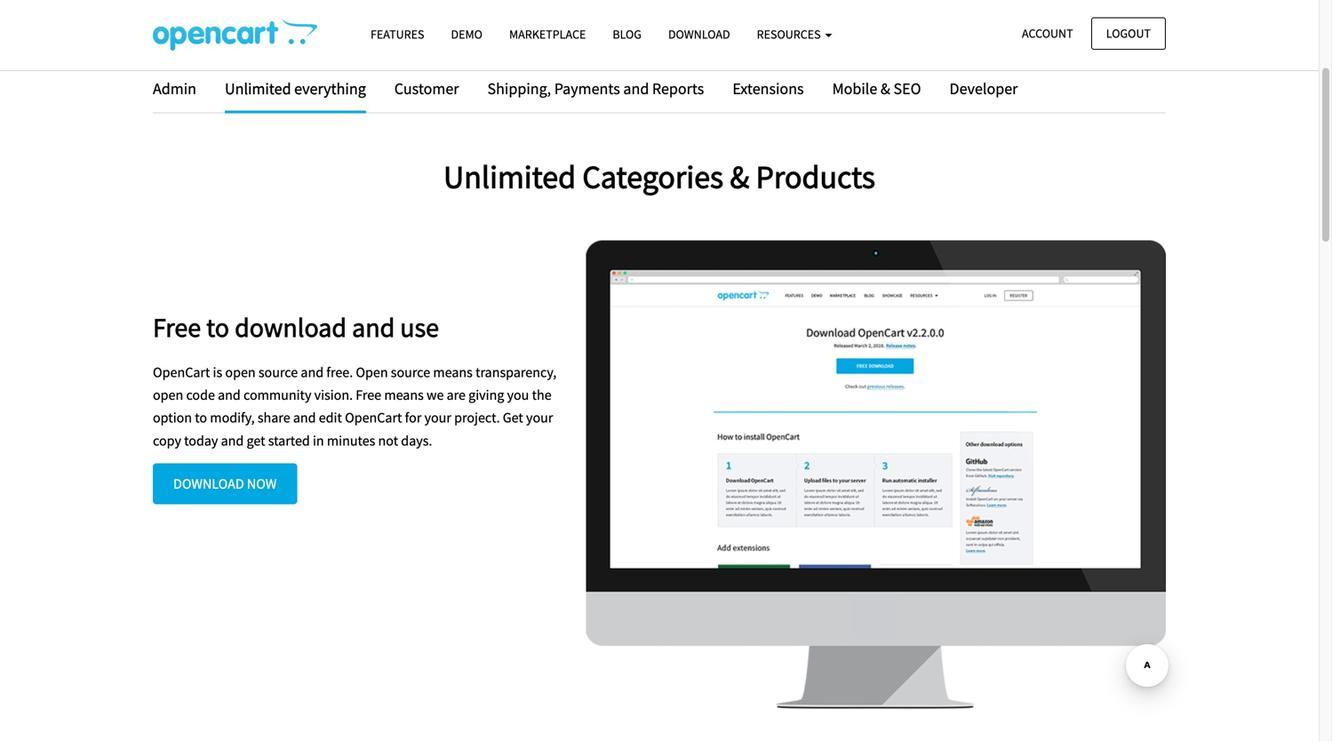 Task type: locate. For each thing, give the bounding box(es) containing it.
share
[[258, 409, 290, 427]]

opencart up code on the bottom of page
[[153, 364, 210, 381]]

0 vertical spatial open
[[225, 364, 256, 381]]

resources
[[757, 26, 823, 42]]

open up option
[[153, 386, 183, 404]]

source
[[258, 364, 298, 381], [391, 364, 430, 381]]

community
[[244, 386, 311, 404]]

customer
[[394, 79, 459, 99]]

0 horizontal spatial &
[[730, 156, 750, 197]]

use
[[400, 311, 439, 344]]

minutes
[[327, 432, 375, 450]]

unlimited everything
[[225, 79, 366, 99]]

download
[[668, 26, 730, 42], [173, 475, 244, 493]]

0 vertical spatial unlimited
[[225, 79, 291, 99]]

1 horizontal spatial free
[[356, 386, 381, 404]]

1 vertical spatial free
[[356, 386, 381, 404]]

means up the are
[[433, 364, 473, 381]]

1 vertical spatial &
[[730, 156, 750, 197]]

download down today
[[173, 475, 244, 493]]

0 horizontal spatial download
[[173, 475, 244, 493]]

developer
[[950, 79, 1018, 99]]

products
[[756, 156, 875, 197]]

& left 'seo'
[[881, 79, 890, 99]]

1 horizontal spatial download
[[668, 26, 730, 42]]

& left products
[[730, 156, 750, 197]]

0 horizontal spatial source
[[258, 364, 298, 381]]

1 horizontal spatial &
[[881, 79, 890, 99]]

free down open
[[356, 386, 381, 404]]

and left reports at the top
[[623, 79, 649, 99]]

1 horizontal spatial open
[[225, 364, 256, 381]]

your
[[424, 409, 451, 427], [526, 409, 553, 427]]

copy
[[153, 432, 181, 450]]

1 vertical spatial download
[[173, 475, 244, 493]]

open
[[225, 364, 256, 381], [153, 386, 183, 404]]

unlimited down "shipping,"
[[444, 156, 576, 197]]

and left edit
[[293, 409, 316, 427]]

free
[[153, 311, 201, 344], [356, 386, 381, 404]]

shipping, payments and reports link
[[474, 76, 718, 102]]

opencart up not
[[345, 409, 402, 427]]

1 vertical spatial to
[[195, 409, 207, 427]]

started
[[268, 432, 310, 450]]

your down the the
[[526, 409, 553, 427]]

the
[[532, 386, 552, 404]]

marketplace
[[509, 26, 586, 42]]

0 horizontal spatial opencart
[[153, 364, 210, 381]]

unlimited categories & products
[[444, 156, 875, 197]]

free up code on the bottom of page
[[153, 311, 201, 344]]

download up reports at the top
[[668, 26, 730, 42]]

unlimited inside 'link'
[[225, 79, 291, 99]]

your down we
[[424, 409, 451, 427]]

download for download
[[668, 26, 730, 42]]

0 horizontal spatial means
[[384, 386, 424, 404]]

source up community
[[258, 364, 298, 381]]

vision.
[[314, 386, 353, 404]]

0 horizontal spatial unlimited
[[225, 79, 291, 99]]

unlimited for unlimited categories & products
[[444, 156, 576, 197]]

0 vertical spatial free
[[153, 311, 201, 344]]

1 vertical spatial opencart
[[345, 409, 402, 427]]

0 horizontal spatial open
[[153, 386, 183, 404]]

unlimited down the 'opencart - features' image
[[225, 79, 291, 99]]

1 vertical spatial means
[[384, 386, 424, 404]]

0 vertical spatial opencart
[[153, 364, 210, 381]]

not
[[378, 432, 398, 450]]

and
[[623, 79, 649, 99], [352, 311, 395, 344], [301, 364, 324, 381], [218, 386, 241, 404], [293, 409, 316, 427], [221, 432, 244, 450]]

opencart
[[153, 364, 210, 381], [345, 409, 402, 427]]

0 vertical spatial &
[[881, 79, 890, 99]]

shipping, payments and reports
[[488, 79, 704, 99]]

&
[[881, 79, 890, 99], [730, 156, 750, 197]]

everything
[[294, 79, 366, 99]]

mobile & seo link
[[819, 76, 935, 102]]

payments
[[554, 79, 620, 99]]

1 horizontal spatial opencart
[[345, 409, 402, 427]]

download inside download link
[[668, 26, 730, 42]]

0 horizontal spatial free
[[153, 311, 201, 344]]

categories
[[582, 156, 724, 197]]

1 horizontal spatial means
[[433, 364, 473, 381]]

download link
[[655, 19, 744, 50]]

means
[[433, 364, 473, 381], [384, 386, 424, 404]]

1 horizontal spatial unlimited
[[444, 156, 576, 197]]

unlimited for unlimited everything
[[225, 79, 291, 99]]

to up today
[[195, 409, 207, 427]]

days.
[[401, 432, 432, 450]]

extensions link
[[719, 76, 817, 102]]

means up for at the bottom left of the page
[[384, 386, 424, 404]]

download inside download now link
[[173, 475, 244, 493]]

get
[[247, 432, 265, 450]]

& inside mobile & seo link
[[881, 79, 890, 99]]

admin
[[153, 79, 196, 99]]

is
[[213, 364, 222, 381]]

to up is
[[206, 311, 229, 344]]

reports
[[652, 79, 704, 99]]

unlimited
[[225, 79, 291, 99], [444, 156, 576, 197]]

1 your from the left
[[424, 409, 451, 427]]

to inside opencart is open source and free. open source means transparency, open code and community vision. free means we are giving you the option to modify, share and edit opencart for your project. get your copy today and get started in minutes not days.
[[195, 409, 207, 427]]

1 horizontal spatial source
[[391, 364, 430, 381]]

open right is
[[225, 364, 256, 381]]

edit
[[319, 409, 342, 427]]

code
[[186, 386, 215, 404]]

1 horizontal spatial your
[[526, 409, 553, 427]]

1 vertical spatial unlimited
[[444, 156, 576, 197]]

source up we
[[391, 364, 430, 381]]

modify,
[[210, 409, 255, 427]]

and up open
[[352, 311, 395, 344]]

to
[[206, 311, 229, 344], [195, 409, 207, 427]]

0 horizontal spatial your
[[424, 409, 451, 427]]

logout
[[1106, 25, 1151, 41]]

demo
[[451, 26, 483, 42]]

extensions
[[733, 79, 804, 99]]

account
[[1022, 25, 1073, 41]]

account link
[[1007, 17, 1088, 50]]

features
[[371, 26, 424, 42]]

0 vertical spatial download
[[668, 26, 730, 42]]



Task type: vqa. For each thing, say whether or not it's contained in the screenshot.
you
yes



Task type: describe. For each thing, give the bounding box(es) containing it.
developer link
[[936, 76, 1018, 102]]

today
[[184, 432, 218, 450]]

0 vertical spatial to
[[206, 311, 229, 344]]

open
[[356, 364, 388, 381]]

1 vertical spatial open
[[153, 386, 183, 404]]

2 your from the left
[[526, 409, 553, 427]]

project.
[[454, 409, 500, 427]]

features link
[[357, 19, 438, 50]]

opencart - features image
[[153, 19, 317, 51]]

customer link
[[381, 76, 472, 102]]

free inside opencart is open source and free. open source means transparency, open code and community vision. free means we are giving you the option to modify, share and edit opencart for your project. get your copy today and get started in minutes not days.
[[356, 386, 381, 404]]

unlimited everything link
[[212, 76, 379, 113]]

giving
[[469, 386, 504, 404]]

0 vertical spatial means
[[433, 364, 473, 381]]

opencart is open source and free. open source means transparency, open code and community vision. free means we are giving you the option to modify, share and edit opencart for your project. get your copy today and get started in minutes not days.
[[153, 364, 557, 450]]

transparency,
[[476, 364, 557, 381]]

mobile & seo
[[832, 79, 921, 99]]

download now
[[173, 475, 277, 493]]

you
[[507, 386, 529, 404]]

free to download and use
[[153, 311, 439, 344]]

logout link
[[1091, 17, 1166, 50]]

in
[[313, 432, 324, 450]]

we
[[427, 386, 444, 404]]

1 source from the left
[[258, 364, 298, 381]]

and up modify,
[[218, 386, 241, 404]]

download for download now
[[173, 475, 244, 493]]

2 source from the left
[[391, 364, 430, 381]]

and left "free."
[[301, 364, 324, 381]]

seo
[[894, 79, 921, 99]]

shipping,
[[488, 79, 551, 99]]

blog link
[[599, 19, 655, 50]]

free.
[[326, 364, 353, 381]]

now
[[247, 475, 277, 493]]

admin link
[[153, 76, 210, 102]]

and down modify,
[[221, 432, 244, 450]]

free to download and use image
[[586, 240, 1166, 709]]

demo link
[[438, 19, 496, 50]]

blog
[[613, 26, 642, 42]]

resources link
[[744, 19, 846, 50]]

for
[[405, 409, 422, 427]]

download
[[235, 311, 347, 344]]

download now link
[[153, 463, 297, 504]]

get
[[503, 409, 523, 427]]

mobile
[[832, 79, 878, 99]]

are
[[447, 386, 466, 404]]

option
[[153, 409, 192, 427]]

marketplace link
[[496, 19, 599, 50]]



